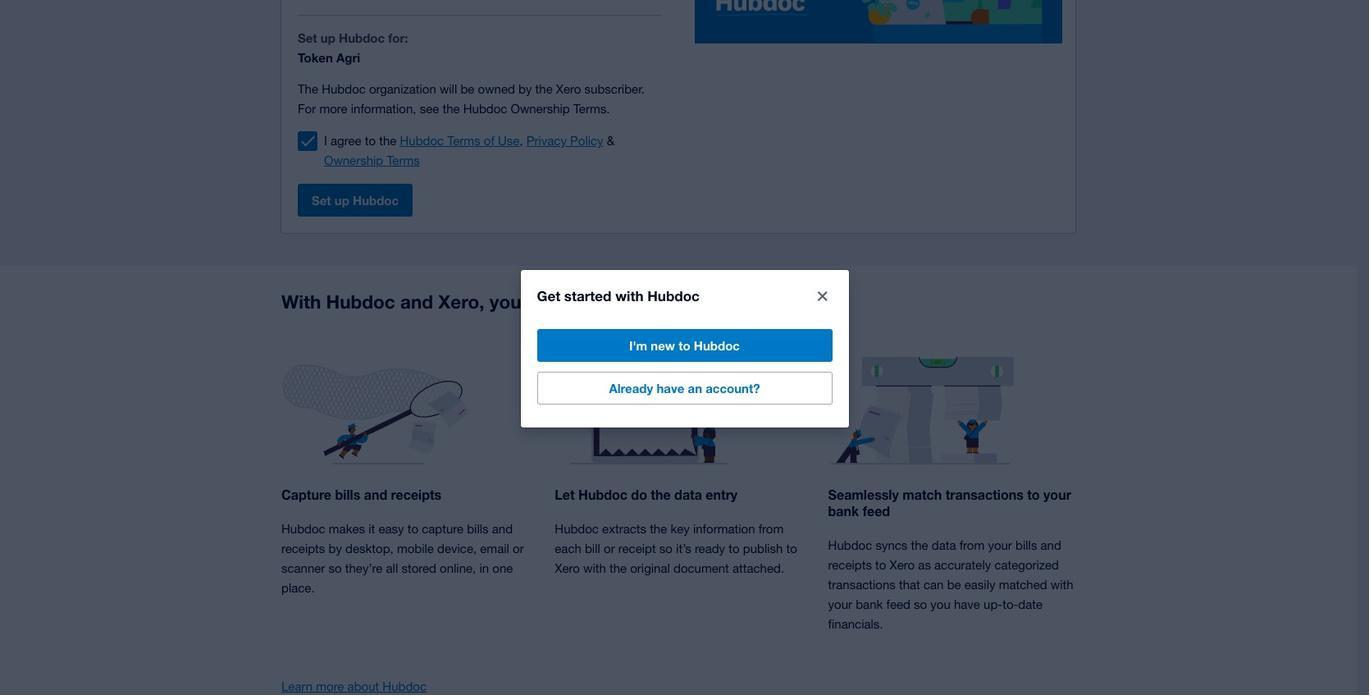 Task type: locate. For each thing, give the bounding box(es) containing it.
so
[[660, 542, 673, 556], [329, 561, 342, 575], [914, 598, 928, 612]]

bank down seamlessly
[[829, 503, 860, 519]]

terms down information,
[[387, 153, 420, 167]]

the down receipt
[[610, 561, 627, 575]]

desktop,
[[346, 542, 394, 556]]

to down syncs
[[876, 558, 887, 572]]

have
[[657, 380, 685, 395], [955, 598, 981, 612]]

with hubdoc and xero, you can:
[[282, 291, 564, 313]]

have inside button
[[657, 380, 685, 395]]

more right learn
[[316, 680, 344, 694]]

2 horizontal spatial so
[[914, 598, 928, 612]]

capture
[[282, 487, 332, 502]]

so left it's
[[660, 542, 673, 556]]

ownership up the privacy
[[511, 102, 570, 116]]

2 or from the left
[[604, 542, 615, 556]]

to inside i agree to the hubdoc terms of use , privacy policy & ownership terms
[[365, 134, 376, 148]]

feed down seamlessly
[[863, 503, 891, 519]]

0 vertical spatial terms
[[448, 134, 481, 148]]

seamlessly match transactions to your bank feed
[[829, 487, 1072, 519]]

0 horizontal spatial your
[[829, 598, 853, 612]]

0 horizontal spatial transactions
[[829, 578, 896, 592]]

from up publish
[[759, 522, 784, 536]]

hubdoc right with
[[326, 291, 395, 313]]

and left xero,
[[401, 291, 433, 313]]

the right do
[[651, 487, 671, 502]]

1 vertical spatial bank
[[856, 598, 883, 612]]

xero up terms.
[[556, 82, 581, 96]]

from
[[759, 522, 784, 536], [960, 538, 985, 552]]

set for set up hubdoc
[[312, 193, 331, 208]]

so down that
[[914, 598, 928, 612]]

bills inside hubdoc syncs the data from your bills and receipts to xero as accurately categorized transactions that can be easily matched with your bank feed so you have up-to-date financials.
[[1016, 538, 1038, 552]]

1 vertical spatial bills
[[467, 522, 489, 536]]

1 horizontal spatial by
[[519, 82, 532, 96]]

0 horizontal spatial so
[[329, 561, 342, 575]]

hubdoc up agri
[[339, 30, 385, 45]]

data left entry
[[675, 487, 703, 502]]

0 vertical spatial your
[[1044, 487, 1072, 502]]

0 horizontal spatial or
[[513, 542, 524, 556]]

up
[[321, 30, 336, 45], [335, 193, 350, 208]]

2 horizontal spatial with
[[1051, 578, 1074, 592]]

1 vertical spatial set
[[312, 193, 331, 208]]

bills up email
[[467, 522, 489, 536]]

get
[[537, 287, 561, 304]]

1 horizontal spatial ownership
[[511, 102, 570, 116]]

set inside 'button'
[[312, 193, 331, 208]]

data up accurately
[[932, 538, 957, 552]]

hubdoc inside hubdoc extracts the key information from each bill or receipt so it's ready to publish to xero with the original document attached.
[[555, 522, 599, 536]]

1 horizontal spatial you
[[931, 598, 951, 612]]

or right bill
[[604, 542, 615, 556]]

to up mobile
[[408, 522, 419, 536]]

device,
[[438, 542, 477, 556]]

from up accurately
[[960, 538, 985, 552]]

the
[[536, 82, 553, 96], [443, 102, 460, 116], [379, 134, 397, 148], [651, 487, 671, 502], [650, 522, 668, 536], [911, 538, 929, 552], [610, 561, 627, 575]]

bank inside hubdoc syncs the data from your bills and receipts to xero as accurately categorized transactions that can be easily matched with your bank feed so you have up-to-date financials.
[[856, 598, 883, 612]]

accurately
[[935, 558, 992, 572]]

by inside hubdoc makes it easy to capture bills and receipts by desktop, mobile device, email or scanner so they're all stored online, in one place.
[[329, 542, 342, 556]]

terms left of
[[448, 134, 481, 148]]

hubdoc
[[339, 30, 385, 45], [322, 82, 366, 96], [464, 102, 508, 116], [400, 134, 444, 148], [353, 193, 399, 208], [648, 287, 700, 304], [326, 291, 395, 313], [694, 338, 740, 353], [579, 487, 628, 502], [282, 522, 326, 536], [555, 522, 599, 536], [829, 538, 873, 552], [383, 680, 427, 694]]

1 vertical spatial by
[[329, 542, 342, 556]]

so inside hubdoc extracts the key information from each bill or receipt so it's ready to publish to xero with the original document attached.
[[660, 542, 673, 556]]

capture bills and receipts
[[282, 487, 442, 502]]

bank up financials.
[[856, 598, 883, 612]]

see
[[420, 102, 439, 116]]

original
[[631, 561, 670, 575]]

hubdoc down ownership terms link
[[353, 193, 399, 208]]

i'm
[[630, 338, 648, 353]]

hubdoc up each
[[555, 522, 599, 536]]

0 vertical spatial so
[[660, 542, 673, 556]]

up inside 'button'
[[335, 193, 350, 208]]

1 vertical spatial so
[[329, 561, 342, 575]]

and up email
[[492, 522, 513, 536]]

data
[[675, 487, 703, 502], [932, 538, 957, 552]]

,
[[520, 134, 523, 148]]

be right can
[[948, 578, 962, 592]]

0 horizontal spatial you
[[490, 291, 522, 313]]

bills up categorized
[[1016, 538, 1038, 552]]

1 vertical spatial up
[[335, 193, 350, 208]]

receipts up financials.
[[829, 558, 872, 572]]

1 vertical spatial your
[[989, 538, 1013, 552]]

the up ownership terms link
[[379, 134, 397, 148]]

hubdoc down see
[[400, 134, 444, 148]]

transactions inside the seamlessly match transactions to your bank feed
[[946, 487, 1024, 502]]

0 vertical spatial by
[[519, 82, 532, 96]]

receipt
[[619, 542, 656, 556]]

account?
[[706, 380, 761, 395]]

hubdoc inside hubdoc makes it easy to capture bills and receipts by desktop, mobile device, email or scanner so they're all stored online, in one place.
[[282, 522, 326, 536]]

0 horizontal spatial data
[[675, 487, 703, 502]]

1 horizontal spatial or
[[604, 542, 615, 556]]

0 horizontal spatial with
[[584, 561, 606, 575]]

already
[[609, 380, 654, 395]]

so left they're on the bottom left
[[329, 561, 342, 575]]

more right for
[[320, 102, 348, 116]]

0 horizontal spatial bills
[[335, 487, 361, 502]]

by inside 'the hubdoc organization will be owned by the xero subscriber. for more information, see the hubdoc ownership terms.'
[[519, 82, 532, 96]]

set up hubdoc
[[312, 193, 399, 208]]

1 horizontal spatial be
[[948, 578, 962, 592]]

receipts inside hubdoc syncs the data from your bills and receipts to xero as accurately categorized transactions that can be easily matched with your bank feed so you have up-to-date financials.
[[829, 558, 872, 572]]

0 vertical spatial feed
[[863, 503, 891, 519]]

with right started at left
[[616, 287, 644, 304]]

with inside dialog
[[616, 287, 644, 304]]

1 horizontal spatial your
[[989, 538, 1013, 552]]

ownership
[[511, 102, 570, 116], [324, 153, 384, 167]]

i'm new to hubdoc button
[[537, 329, 833, 362]]

0 horizontal spatial receipts
[[282, 542, 325, 556]]

0 vertical spatial up
[[321, 30, 336, 45]]

or right email
[[513, 542, 524, 556]]

to up categorized
[[1028, 487, 1040, 502]]

hubdoc right about
[[383, 680, 427, 694]]

xero inside 'the hubdoc organization will be owned by the xero subscriber. for more information, see the hubdoc ownership terms.'
[[556, 82, 581, 96]]

entry
[[706, 487, 738, 502]]

0 horizontal spatial by
[[329, 542, 342, 556]]

and up categorized
[[1041, 538, 1062, 552]]

the inside hubdoc syncs the data from your bills and receipts to xero as accurately categorized transactions that can be easily matched with your bank feed so you have up-to-date financials.
[[911, 538, 929, 552]]

0 horizontal spatial from
[[759, 522, 784, 536]]

bills inside hubdoc makes it easy to capture bills and receipts by desktop, mobile device, email or scanner so they're all stored online, in one place.
[[467, 522, 489, 536]]

privacy policy link
[[527, 134, 604, 148]]

xero inside hubdoc extracts the key information from each bill or receipt so it's ready to publish to xero with the original document attached.
[[555, 561, 580, 575]]

2 vertical spatial receipts
[[829, 558, 872, 572]]

0 horizontal spatial have
[[657, 380, 685, 395]]

1 vertical spatial transactions
[[829, 578, 896, 592]]

set for set up hubdoc for: token agri
[[298, 30, 317, 45]]

1 vertical spatial with
[[584, 561, 606, 575]]

to right new
[[679, 338, 691, 353]]

2 vertical spatial so
[[914, 598, 928, 612]]

set
[[298, 30, 317, 45], [312, 193, 331, 208]]

be inside 'the hubdoc organization will be owned by the xero subscriber. for more information, see the hubdoc ownership terms.'
[[461, 82, 475, 96]]

be right will
[[461, 82, 475, 96]]

you left can:
[[490, 291, 522, 313]]

your
[[1044, 487, 1072, 502], [989, 538, 1013, 552], [829, 598, 853, 612]]

to inside hubdoc makes it easy to capture bills and receipts by desktop, mobile device, email or scanner so they're all stored online, in one place.
[[408, 522, 419, 536]]

transactions up financials.
[[829, 578, 896, 592]]

&
[[607, 134, 615, 148]]

and inside hubdoc makes it easy to capture bills and receipts by desktop, mobile device, email or scanner so they're all stored online, in one place.
[[492, 522, 513, 536]]

1 vertical spatial be
[[948, 578, 962, 592]]

so inside hubdoc syncs the data from your bills and receipts to xero as accurately categorized transactions that can be easily matched with your bank feed so you have up-to-date financials.
[[914, 598, 928, 612]]

for
[[298, 102, 316, 116]]

1 vertical spatial ownership
[[324, 153, 384, 167]]

xero down each
[[555, 561, 580, 575]]

1 horizontal spatial bills
[[467, 522, 489, 536]]

with right "matched"
[[1051, 578, 1074, 592]]

publish
[[743, 542, 783, 556]]

transactions
[[946, 487, 1024, 502], [829, 578, 896, 592]]

will
[[440, 82, 457, 96]]

1 vertical spatial data
[[932, 538, 957, 552]]

transactions right match
[[946, 487, 1024, 502]]

set up hubdoc button
[[298, 184, 413, 217]]

1 horizontal spatial receipts
[[391, 487, 442, 502]]

set up token
[[298, 30, 317, 45]]

1 vertical spatial receipts
[[282, 542, 325, 556]]

2 horizontal spatial bills
[[1016, 538, 1038, 552]]

hubdoc syncs the data from your bills and receipts to xero as accurately categorized transactions that can be easily matched with your bank feed so you have up-to-date financials.
[[829, 538, 1074, 631]]

1 horizontal spatial data
[[932, 538, 957, 552]]

1 or from the left
[[513, 542, 524, 556]]

2 horizontal spatial receipts
[[829, 558, 872, 572]]

with
[[616, 287, 644, 304], [584, 561, 606, 575], [1051, 578, 1074, 592]]

hubdoc left syncs
[[829, 538, 873, 552]]

receipts up 'scanner'
[[282, 542, 325, 556]]

makes
[[329, 522, 365, 536]]

1 vertical spatial feed
[[887, 598, 911, 612]]

bills for capture
[[467, 522, 489, 536]]

close image
[[806, 279, 839, 312]]

get started with hubdoc dialog
[[521, 270, 849, 427]]

receipts
[[391, 487, 442, 502], [282, 542, 325, 556], [829, 558, 872, 572]]

with inside hubdoc extracts the key information from each bill or receipt so it's ready to publish to xero with the original document attached.
[[584, 561, 606, 575]]

bank
[[829, 503, 860, 519], [856, 598, 883, 612]]

hubdoc up the account?
[[694, 338, 740, 353]]

set inside 'set up hubdoc for: token agri'
[[298, 30, 317, 45]]

0 horizontal spatial terms
[[387, 153, 420, 167]]

1 horizontal spatial with
[[616, 287, 644, 304]]

ownership down "agree"
[[324, 153, 384, 167]]

feed down that
[[887, 598, 911, 612]]

0 vertical spatial ownership
[[511, 102, 570, 116]]

ownership terms link
[[324, 153, 420, 167]]

up-
[[984, 598, 1003, 612]]

privacy
[[527, 134, 567, 148]]

agri
[[336, 50, 360, 65]]

already have an account? button
[[537, 371, 833, 404]]

bills up makes
[[335, 487, 361, 502]]

by down makes
[[329, 542, 342, 556]]

0 horizontal spatial ownership
[[324, 153, 384, 167]]

one
[[493, 561, 513, 575]]

to up ownership terms link
[[365, 134, 376, 148]]

by
[[519, 82, 532, 96], [329, 542, 342, 556]]

and inside hubdoc syncs the data from your bills and receipts to xero as accurately categorized transactions that can be easily matched with your bank feed so you have up-to-date financials.
[[1041, 538, 1062, 552]]

have down easily
[[955, 598, 981, 612]]

0 vertical spatial from
[[759, 522, 784, 536]]

1 vertical spatial from
[[960, 538, 985, 552]]

receipts up easy
[[391, 487, 442, 502]]

1 horizontal spatial so
[[660, 542, 673, 556]]

hubdoc down agri
[[322, 82, 366, 96]]

the up as at right
[[911, 538, 929, 552]]

xero
[[556, 82, 581, 96], [890, 558, 915, 572], [555, 561, 580, 575]]

as
[[919, 558, 932, 572]]

0 horizontal spatial be
[[461, 82, 475, 96]]

and up it
[[364, 487, 388, 502]]

the inside i agree to the hubdoc terms of use , privacy policy & ownership terms
[[379, 134, 397, 148]]

0 vertical spatial receipts
[[391, 487, 442, 502]]

hubdoc down capture
[[282, 522, 326, 536]]

receipts for seamlessly match transactions to your bank feed
[[829, 558, 872, 572]]

up up token
[[321, 30, 336, 45]]

with down bill
[[584, 561, 606, 575]]

xero up that
[[890, 558, 915, 572]]

0 vertical spatial be
[[461, 82, 475, 96]]

have left an
[[657, 380, 685, 395]]

2 vertical spatial bills
[[1016, 538, 1038, 552]]

0 vertical spatial transactions
[[946, 487, 1024, 502]]

1 horizontal spatial transactions
[[946, 487, 1024, 502]]

1 horizontal spatial have
[[955, 598, 981, 612]]

receipts inside hubdoc makes it easy to capture bills and receipts by desktop, mobile device, email or scanner so they're all stored online, in one place.
[[282, 542, 325, 556]]

1 vertical spatial terms
[[387, 153, 420, 167]]

the down will
[[443, 102, 460, 116]]

hubdoc inside "button"
[[694, 338, 740, 353]]

2 vertical spatial with
[[1051, 578, 1074, 592]]

1 vertical spatial have
[[955, 598, 981, 612]]

2 horizontal spatial your
[[1044, 487, 1072, 502]]

hubdoc up new
[[648, 287, 700, 304]]

use
[[498, 134, 520, 148]]

by right the owned
[[519, 82, 532, 96]]

online,
[[440, 561, 476, 575]]

0 vertical spatial bank
[[829, 503, 860, 519]]

0 vertical spatial set
[[298, 30, 317, 45]]

0 vertical spatial have
[[657, 380, 685, 395]]

xero,
[[439, 291, 485, 313]]

attached.
[[733, 561, 785, 575]]

2 vertical spatial your
[[829, 598, 853, 612]]

1 vertical spatial you
[[931, 598, 951, 612]]

set down i
[[312, 193, 331, 208]]

0 vertical spatial more
[[320, 102, 348, 116]]

get started with hubdoc
[[537, 287, 700, 304]]

or
[[513, 542, 524, 556], [604, 542, 615, 556]]

up down ownership terms link
[[335, 193, 350, 208]]

0 vertical spatial with
[[616, 287, 644, 304]]

you down can
[[931, 598, 951, 612]]

1 horizontal spatial from
[[960, 538, 985, 552]]

up inside 'set up hubdoc for: token agri'
[[321, 30, 336, 45]]



Task type: describe. For each thing, give the bounding box(es) containing it.
let hubdoc do the data entry
[[555, 487, 738, 502]]

learn more about hubdoc
[[282, 680, 427, 694]]

to down 'information'
[[729, 542, 740, 556]]

policy
[[571, 134, 604, 148]]

information
[[694, 522, 756, 536]]

an
[[688, 380, 703, 395]]

date
[[1019, 598, 1043, 612]]

bank inside the seamlessly match transactions to your bank feed
[[829, 503, 860, 519]]

0 vertical spatial data
[[675, 487, 703, 502]]

about
[[348, 680, 379, 694]]

they're
[[345, 561, 383, 575]]

you inside hubdoc syncs the data from your bills and receipts to xero as accurately categorized transactions that can be easily matched with your bank feed so you have up-to-date financials.
[[931, 598, 951, 612]]

the
[[298, 82, 318, 96]]

hubdoc inside hubdoc syncs the data from your bills and receipts to xero as accurately categorized transactions that can be easily matched with your bank feed so you have up-to-date financials.
[[829, 538, 873, 552]]

financials.
[[829, 617, 884, 631]]

stored
[[402, 561, 437, 575]]

easy
[[379, 522, 404, 536]]

hubdoc makes it easy to capture bills and receipts by desktop, mobile device, email or scanner so they're all stored online, in one place.
[[282, 522, 524, 595]]

hubdoc inside 'set up hubdoc for: token agri'
[[339, 30, 385, 45]]

let
[[555, 487, 575, 502]]

seamlessly
[[829, 487, 899, 502]]

new
[[651, 338, 676, 353]]

easily
[[965, 578, 996, 592]]

be inside hubdoc syncs the data from your bills and receipts to xero as accurately categorized transactions that can be easily matched with your bank feed so you have up-to-date financials.
[[948, 578, 962, 592]]

to right publish
[[787, 542, 798, 556]]

hubdoc terms of use link
[[400, 134, 520, 148]]

in
[[480, 561, 489, 575]]

email
[[480, 542, 510, 556]]

syncs
[[876, 538, 908, 552]]

all
[[386, 561, 398, 575]]

agree
[[331, 134, 362, 148]]

with
[[282, 291, 321, 313]]

feed inside hubdoc syncs the data from your bills and receipts to xero as accurately categorized transactions that can be easily matched with your bank feed so you have up-to-date financials.
[[887, 598, 911, 612]]

0 vertical spatial bills
[[335, 487, 361, 502]]

learn
[[282, 680, 313, 694]]

of
[[484, 134, 495, 148]]

data inside hubdoc syncs the data from your bills and receipts to xero as accurately categorized transactions that can be easily matched with your bank feed so you have up-to-date financials.
[[932, 538, 957, 552]]

hubdoc extracts the key information from each bill or receipt so it's ready to publish to xero with the original document attached.
[[555, 522, 798, 575]]

so inside hubdoc makes it easy to capture bills and receipts by desktop, mobile device, email or scanner so they're all stored online, in one place.
[[329, 561, 342, 575]]

document
[[674, 561, 730, 575]]

hubdoc inside 'button'
[[353, 193, 399, 208]]

that
[[900, 578, 921, 592]]

i agree to the hubdoc terms of use , privacy policy & ownership terms
[[324, 134, 615, 167]]

it
[[369, 522, 375, 536]]

subscriber.
[[585, 82, 645, 96]]

i'm new to hubdoc
[[630, 338, 740, 353]]

each
[[555, 542, 582, 556]]

to inside "button"
[[679, 338, 691, 353]]

hubdoc down the owned
[[464, 102, 508, 116]]

i
[[324, 134, 327, 148]]

bills for seamlessly
[[1016, 538, 1038, 552]]

0 vertical spatial you
[[490, 291, 522, 313]]

started
[[565, 287, 612, 304]]

categorized
[[995, 558, 1060, 572]]

can:
[[527, 291, 564, 313]]

scanner
[[282, 561, 325, 575]]

ownership inside i agree to the hubdoc terms of use , privacy policy & ownership terms
[[324, 153, 384, 167]]

the right the owned
[[536, 82, 553, 96]]

can
[[924, 578, 944, 592]]

more inside 'the hubdoc organization will be owned by the xero subscriber. for more information, see the hubdoc ownership terms.'
[[320, 102, 348, 116]]

up for set up hubdoc
[[335, 193, 350, 208]]

have inside hubdoc syncs the data from your bills and receipts to xero as accurately categorized transactions that can be easily matched with your bank feed so you have up-to-date financials.
[[955, 598, 981, 612]]

or inside hubdoc makes it easy to capture bills and receipts by desktop, mobile device, email or scanner so they're all stored online, in one place.
[[513, 542, 524, 556]]

ownership inside 'the hubdoc organization will be owned by the xero subscriber. for more information, see the hubdoc ownership terms.'
[[511, 102, 570, 116]]

to inside hubdoc syncs the data from your bills and receipts to xero as accurately categorized transactions that can be easily matched with your bank feed so you have up-to-date financials.
[[876, 558, 887, 572]]

set up hubdoc for: token agri
[[298, 30, 408, 65]]

ready
[[695, 542, 726, 556]]

do
[[631, 487, 648, 502]]

information,
[[351, 102, 417, 116]]

already have an account?
[[609, 380, 761, 395]]

matched
[[999, 578, 1048, 592]]

key
[[671, 522, 690, 536]]

hubdoc left do
[[579, 487, 628, 502]]

it's
[[676, 542, 692, 556]]

to inside the seamlessly match transactions to your bank feed
[[1028, 487, 1040, 502]]

owned
[[478, 82, 515, 96]]

terms.
[[574, 102, 610, 116]]

token
[[298, 50, 333, 65]]

up for set up hubdoc for: token agri
[[321, 30, 336, 45]]

organization
[[369, 82, 436, 96]]

from inside hubdoc syncs the data from your bills and receipts to xero as accurately categorized transactions that can be easily matched with your bank feed so you have up-to-date financials.
[[960, 538, 985, 552]]

place.
[[282, 581, 315, 595]]

with inside hubdoc syncs the data from your bills and receipts to xero as accurately categorized transactions that can be easily matched with your bank feed so you have up-to-date financials.
[[1051, 578, 1074, 592]]

match
[[903, 487, 942, 502]]

extracts
[[603, 522, 647, 536]]

xero inside hubdoc syncs the data from your bills and receipts to xero as accurately categorized transactions that can be easily matched with your bank feed so you have up-to-date financials.
[[890, 558, 915, 572]]

to-
[[1003, 598, 1019, 612]]

bill
[[585, 542, 601, 556]]

the left key
[[650, 522, 668, 536]]

transactions inside hubdoc syncs the data from your bills and receipts to xero as accurately categorized transactions that can be easily matched with your bank feed so you have up-to-date financials.
[[829, 578, 896, 592]]

hubdoc inside i agree to the hubdoc terms of use , privacy policy & ownership terms
[[400, 134, 444, 148]]

1 horizontal spatial terms
[[448, 134, 481, 148]]

the hubdoc organization will be owned by the xero subscriber. for more information, see the hubdoc ownership terms.
[[298, 82, 645, 116]]

or inside hubdoc extracts the key information from each bill or receipt so it's ready to publish to xero with the original document attached.
[[604, 542, 615, 556]]

for:
[[388, 30, 408, 45]]

1 vertical spatial more
[[316, 680, 344, 694]]

your inside the seamlessly match transactions to your bank feed
[[1044, 487, 1072, 502]]

receipts for capture bills and receipts
[[282, 542, 325, 556]]

capture
[[422, 522, 464, 536]]

mobile
[[397, 542, 434, 556]]

from inside hubdoc extracts the key information from each bill or receipt so it's ready to publish to xero with the original document attached.
[[759, 522, 784, 536]]

learn more about hubdoc link
[[282, 680, 427, 694]]

feed inside the seamlessly match transactions to your bank feed
[[863, 503, 891, 519]]



Task type: vqa. For each thing, say whether or not it's contained in the screenshot.
the left THE RECEIPTS
yes



